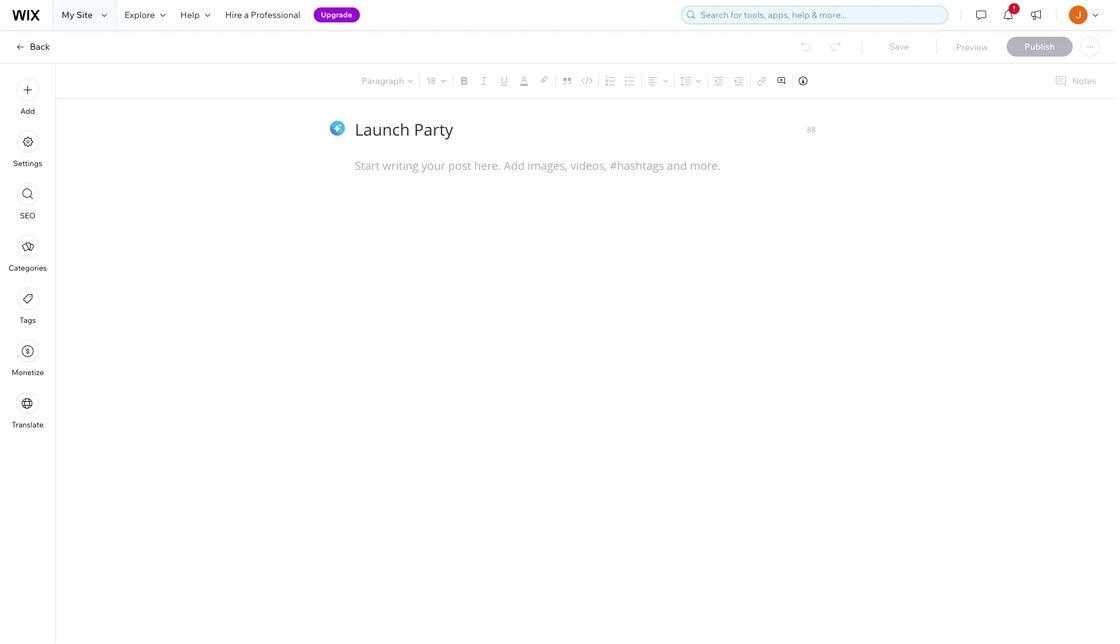 Task type: describe. For each thing, give the bounding box(es) containing it.
explore
[[124, 9, 155, 21]]

categories
[[9, 263, 47, 273]]

seo
[[20, 211, 36, 220]]

help button
[[173, 0, 218, 30]]

back button
[[15, 41, 50, 52]]

professional
[[251, 9, 300, 21]]

monetize button
[[12, 340, 44, 377]]

translate button
[[12, 392, 44, 430]]

add button
[[16, 78, 39, 116]]

seo button
[[16, 183, 39, 220]]

help
[[180, 9, 200, 21]]

Add a Catchy Title text field
[[355, 119, 807, 140]]

translate
[[12, 420, 44, 430]]

my site
[[62, 9, 93, 21]]

add
[[20, 106, 35, 116]]

Search for tools, apps, help & more... field
[[696, 6, 944, 24]]

hire a professional
[[225, 9, 300, 21]]

hire
[[225, 9, 242, 21]]



Task type: locate. For each thing, give the bounding box(es) containing it.
notes button
[[1050, 73, 1100, 89]]

upgrade button
[[313, 7, 360, 22]]

88
[[807, 125, 816, 134]]

back
[[30, 41, 50, 52]]

None text field
[[355, 158, 816, 445]]

upgrade
[[321, 10, 352, 19]]

settings
[[13, 159, 42, 168]]

menu containing add
[[0, 71, 55, 437]]

a
[[244, 9, 249, 21]]

categories button
[[9, 235, 47, 273]]

tags
[[20, 316, 36, 325]]

monetize
[[12, 368, 44, 377]]

menu
[[0, 71, 55, 437]]

tags button
[[16, 288, 39, 325]]

hire a professional link
[[218, 0, 308, 30]]

notes
[[1072, 75, 1096, 87]]

site
[[76, 9, 93, 21]]

settings button
[[13, 131, 42, 168]]

my
[[62, 9, 74, 21]]



Task type: vqa. For each thing, say whether or not it's contained in the screenshot.
the bottommost YOUR
no



